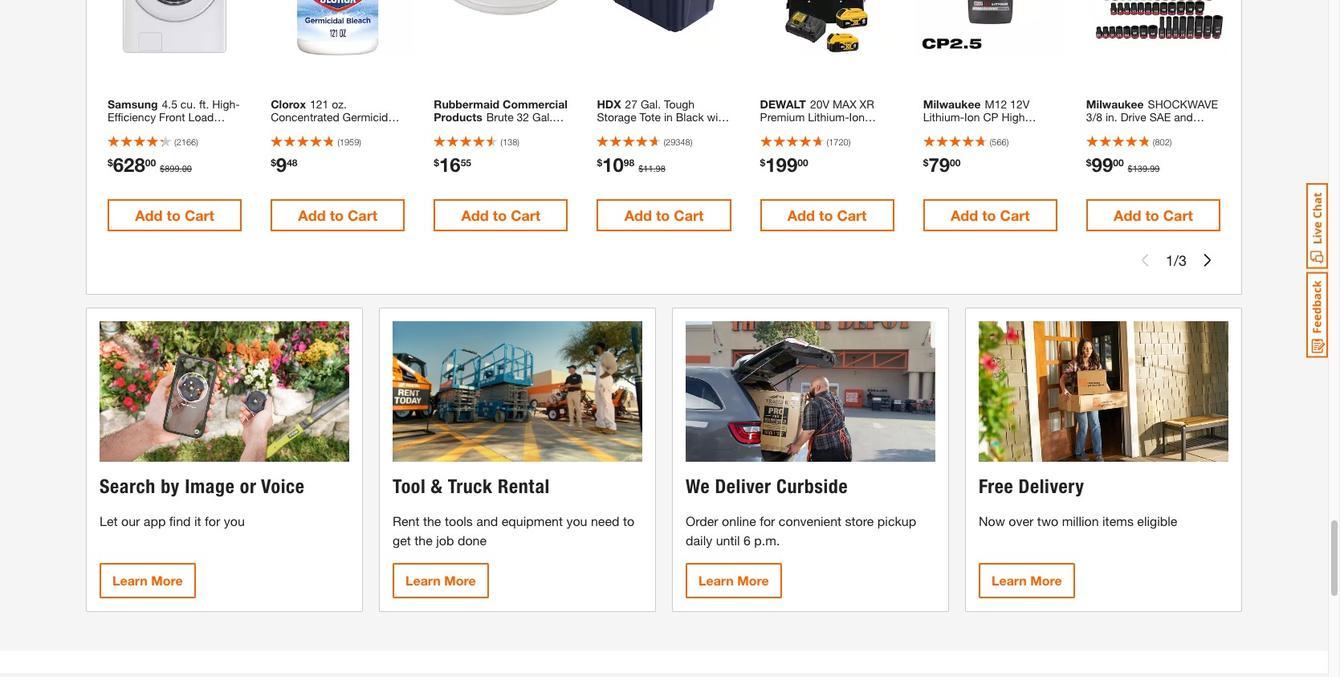 Task type: describe. For each thing, give the bounding box(es) containing it.
$ for 9
[[271, 156, 276, 168]]

add for shockwave 3/8 in. drive sae and metric 6 point impact socket set (43-piece)
[[1114, 206, 1142, 224]]

search
[[100, 475, 156, 498]]

rubbermaid
[[434, 97, 500, 111]]

white
[[119, 136, 148, 149]]

products
[[434, 110, 482, 124]]

48
[[287, 156, 298, 168]]

search by image or voice
[[100, 475, 305, 498]]

now over two million items eligible
[[979, 513, 1178, 528]]

$ down set
[[1128, 163, 1133, 173]]

3/8
[[1087, 110, 1103, 124]]

over
[[1009, 513, 1034, 528]]

cleaner
[[271, 136, 310, 149]]

11
[[644, 163, 653, 173]]

1720
[[829, 136, 849, 147]]

add to cart for 20v max xr premium lithium-ion 6.0ah and 4.0ah starter kit
[[788, 206, 867, 224]]

commercial
[[503, 97, 568, 111]]

$ 79 00
[[923, 153, 961, 176]]

3 ( from the left
[[501, 136, 503, 147]]

more for truck
[[444, 573, 476, 588]]

121
[[310, 97, 329, 111]]

rubbermaid commercial products
[[434, 97, 568, 124]]

high
[[1002, 110, 1025, 124]]

gal.
[[641, 97, 661, 111]]

3
[[1179, 251, 1187, 269]]

tote
[[640, 110, 661, 124]]

add to cart for shockwave 3/8 in. drive sae and metric 6 point impact socket set (43-piece)
[[1114, 206, 1193, 224]]

to for ( 29348 )
[[656, 206, 670, 224]]

16
[[439, 153, 461, 176]]

cart for 4.5 cu. ft. high- efficiency front load washer with self-clean+ in white
[[185, 206, 214, 224]]

138
[[503, 136, 517, 147]]

tool & truck rental
[[393, 475, 550, 498]]

learn more link for curbside
[[686, 563, 782, 598]]

you inside rent the tools and equipment you need to get the job done
[[567, 513, 588, 528]]

) for 27 gal. tough storage tote in black with yellow lid
[[690, 136, 693, 147]]

metric
[[1087, 123, 1118, 136]]

curbside
[[777, 475, 848, 498]]

add for 4.5 cu. ft. high- efficiency front load washer with self-clean+ in white
[[135, 206, 163, 224]]

m12
[[985, 97, 1007, 111]]

4.5 cu. ft. high- efficiency front load washer with self-clean+ in white
[[108, 97, 240, 149]]

00 for 99
[[1113, 156, 1124, 168]]

. for 10
[[653, 163, 656, 173]]

self-
[[172, 123, 196, 136]]

cart for m12 12v lithium-ion cp high output 2.5 ah battery pack
[[1000, 206, 1030, 224]]

pickup
[[878, 513, 917, 528]]

1 vertical spatial the
[[415, 532, 433, 548]]

4 learn more from the left
[[992, 573, 1062, 588]]

3 add to cart button from the left
[[434, 199, 568, 231]]

online
[[722, 513, 756, 528]]

add inside $ 9 48 add to cart
[[298, 206, 326, 224]]

with inside 4.5 cu. ft. high- efficiency front load washer with self-clean+ in white
[[148, 123, 169, 136]]

and inside shockwave 3/8 in. drive sae and metric 6 point impact socket set (43-piece)
[[1174, 110, 1193, 124]]

learn for curbside
[[699, 573, 734, 588]]

more for curbside
[[738, 573, 769, 588]]

rent the tools and equipment you need to get the job done
[[393, 513, 635, 548]]

find
[[169, 513, 191, 528]]

job
[[436, 532, 454, 548]]

0 vertical spatial the
[[423, 513, 441, 528]]

$ 10 98 $ 11 . 98
[[597, 153, 666, 176]]

pack
[[923, 136, 949, 149]]

4 learn more link from the left
[[979, 563, 1075, 598]]

to for ( 802 )
[[1146, 206, 1160, 224]]

until
[[716, 532, 740, 548]]

learn more for curbside
[[699, 573, 769, 588]]

rubbermaid commercial products link
[[434, 97, 568, 149]]

for inside the order online for convenient store pickup daily until 6 p.m.
[[760, 513, 775, 528]]

add for 20v max xr premium lithium-ion 6.0ah and 4.0ah starter kit
[[788, 206, 815, 224]]

tools
[[445, 513, 473, 528]]

55
[[461, 156, 471, 168]]

free
[[979, 475, 1014, 498]]

learn for truck
[[406, 573, 441, 588]]

done
[[458, 532, 487, 548]]

6 inside the order online for convenient store pickup daily until 6 p.m.
[[744, 532, 751, 548]]

cart for 20v max xr premium lithium-ion 6.0ah and 4.0ah starter kit
[[837, 206, 867, 224]]

2166
[[176, 136, 196, 147]]

in.
[[1106, 110, 1118, 124]]

app
[[144, 513, 166, 528]]

shockwave 3/8 in. drive sae and metric 6 point impact socket set (43-piece)
[[1087, 97, 1218, 149]]

$ 9 48 add to cart
[[271, 153, 378, 224]]

/
[[1174, 251, 1179, 269]]

add for 27 gal. tough storage tote in black with yellow lid
[[625, 206, 652, 224]]

tool & truck rental image
[[393, 321, 643, 462]]

socket
[[1087, 136, 1122, 149]]

shockwave 3/8 in. drive sae and metric 6 point impact socket set (43-piece) image
[[1079, 0, 1229, 55]]

efficiency
[[108, 110, 156, 124]]

oz.
[[332, 97, 347, 111]]

( for 20v max xr premium lithium-ion 6.0ah and 4.0ah starter kit
[[827, 136, 829, 147]]

$ for 99
[[1087, 156, 1092, 168]]

deliver
[[715, 475, 772, 498]]

convenient
[[779, 513, 842, 528]]

ion inside 20v max xr premium lithium-ion 6.0ah and 4.0ah starter kit
[[849, 110, 865, 124]]

order online for convenient store pickup daily until 6 p.m.
[[686, 513, 917, 548]]

eligible
[[1138, 513, 1178, 528]]

storage
[[597, 110, 637, 124]]

$ for 199
[[760, 156, 766, 168]]

black
[[676, 110, 704, 124]]

front
[[159, 110, 185, 124]]

live chat image
[[1307, 183, 1328, 269]]

add to cart for m12 12v lithium-ion cp high output 2.5 ah battery pack
[[951, 206, 1030, 224]]

more for image
[[151, 573, 183, 588]]

output
[[923, 123, 958, 136]]

27 gal. tough storage tote in black with yellow lid image
[[589, 0, 739, 55]]

1 you from the left
[[224, 513, 245, 528]]

$ for 16
[[434, 156, 439, 168]]

lid
[[632, 123, 648, 136]]

) for shockwave 3/8 in. drive sae and metric 6 point impact socket set (43-piece)
[[1170, 136, 1172, 147]]

it
[[194, 513, 201, 528]]

0 horizontal spatial 98
[[624, 156, 635, 168]]

load
[[188, 110, 214, 124]]

and inside rent the tools and equipment you need to get the job done
[[477, 513, 498, 528]]

( 29348 )
[[664, 136, 693, 147]]

6.0ah
[[760, 123, 789, 136]]

xr
[[860, 97, 874, 111]]

79
[[929, 153, 950, 176]]

yellow
[[597, 123, 629, 136]]

learn more for truck
[[406, 573, 476, 588]]

premium
[[760, 110, 805, 124]]

daily
[[686, 532, 713, 548]]

899
[[165, 163, 180, 173]]

4.5
[[162, 97, 177, 111]]

impact
[[1160, 123, 1195, 136]]

tough
[[664, 97, 695, 111]]

or
[[240, 475, 257, 498]]

battery
[[997, 123, 1033, 136]]

rental
[[498, 475, 550, 498]]

with inside 27 gal. tough storage tote in black with yellow lid
[[707, 110, 728, 124]]

27 gal. tough storage tote in black with yellow lid
[[597, 97, 728, 136]]

disinfecting
[[271, 123, 330, 136]]

20v max xr premium lithium-ion 6.0ah and 4.0ah starter kit image
[[752, 0, 903, 55]]

items
[[1103, 513, 1134, 528]]



Task type: vqa. For each thing, say whether or not it's contained in the screenshot.
traditional,
no



Task type: locate. For each thing, give the bounding box(es) containing it.
ion right 4.0ah
[[849, 110, 865, 124]]

566
[[992, 136, 1007, 147]]

to down 566
[[982, 206, 996, 224]]

( for 121 oz. concentrated germicidal disinfecting bleach cleaner
[[337, 136, 340, 147]]

$ down washer
[[108, 156, 113, 168]]

lithium- up pack
[[923, 110, 965, 124]]

to down ( 138 )
[[493, 206, 507, 224]]

) right ah
[[1007, 136, 1009, 147]]

m12 12v lithium-ion cp high output 2.5 ah battery pack
[[923, 97, 1033, 149]]

learn more link down over
[[979, 563, 1075, 598]]

( 1720 )
[[827, 136, 851, 147]]

$ 16 55
[[434, 153, 471, 176]]

the
[[423, 513, 441, 528], [415, 532, 433, 548]]

add down 11
[[625, 206, 652, 224]]

to down 1720
[[819, 206, 833, 224]]

the up job
[[423, 513, 441, 528]]

$ inside $ 16 55
[[434, 156, 439, 168]]

$ inside $ 79 00
[[923, 156, 929, 168]]

1 vertical spatial 6
[[744, 532, 751, 548]]

to down 899
[[167, 206, 181, 224]]

in right tote
[[664, 110, 673, 124]]

$ down kit in the right top of the page
[[760, 156, 766, 168]]

voice
[[261, 475, 305, 498]]

add to cart down 11
[[625, 206, 704, 224]]

we deliver curbside image
[[686, 321, 936, 462]]

6 right until
[[744, 532, 751, 548]]

$ 199 00
[[760, 153, 809, 176]]

) right 4.0ah
[[849, 136, 851, 147]]

learn more link
[[100, 563, 196, 598], [393, 563, 489, 598], [686, 563, 782, 598], [979, 563, 1075, 598]]

for
[[205, 513, 220, 528], [760, 513, 775, 528]]

add to cart down 899
[[135, 206, 214, 224]]

$ 628 00 $ 899 . 00
[[108, 153, 192, 176]]

free delivery image
[[979, 321, 1229, 462]]

(43-
[[1145, 136, 1165, 149]]

1 milwaukee from the left
[[923, 97, 981, 111]]

20v max xr premium lithium-ion 6.0ah and 4.0ah starter kit
[[760, 97, 881, 149]]

. for 628
[[180, 163, 182, 173]]

2 horizontal spatial and
[[1174, 110, 1193, 124]]

1 lithium- from the left
[[808, 110, 849, 124]]

1 learn more from the left
[[112, 573, 183, 588]]

dewalt
[[760, 97, 806, 111]]

121 oz. concentrated germicidal disinfecting bleach cleaner image
[[263, 0, 413, 55]]

0 horizontal spatial lithium-
[[808, 110, 849, 124]]

m12 12v lithium-ion cp high output 2.5 ah battery pack image
[[915, 0, 1066, 55]]

piece)
[[1165, 136, 1196, 149]]

5 cart from the left
[[837, 206, 867, 224]]

1
[[1166, 251, 1174, 269]]

this is the first slide image
[[1139, 254, 1152, 267]]

to right need
[[623, 513, 635, 528]]

3 learn more from the left
[[699, 573, 769, 588]]

2 cart from the left
[[348, 206, 378, 224]]

add to cart button down $ 199 00
[[760, 199, 895, 231]]

. inside $ 10 98 $ 11 . 98
[[653, 163, 656, 173]]

5 add to cart button from the left
[[760, 199, 895, 231]]

brute 32 gal. white round vented trash can lid image
[[426, 0, 576, 55]]

add to cart button for 27 gal. tough storage tote in black with yellow lid
[[597, 199, 731, 231]]

00 for 628
[[145, 156, 156, 168]]

1 ( from the left
[[174, 136, 176, 147]]

add down $ 199 00
[[788, 206, 815, 224]]

learn more down job
[[406, 573, 476, 588]]

0 horizontal spatial in
[[108, 136, 116, 149]]

) for 20v max xr premium lithium-ion 6.0ah and 4.0ah starter kit
[[849, 136, 851, 147]]

equipment
[[502, 513, 563, 528]]

3 cart from the left
[[511, 206, 541, 224]]

6 add to cart button from the left
[[923, 199, 1058, 231]]

1 horizontal spatial 6
[[1121, 123, 1128, 136]]

( 802 )
[[1153, 136, 1172, 147]]

get
[[393, 532, 411, 548]]

$ down socket
[[1087, 156, 1092, 168]]

lithium-
[[808, 110, 849, 124], [923, 110, 965, 124]]

milwaukee up output
[[923, 97, 981, 111]]

6 inside shockwave 3/8 in. drive sae and metric 6 point impact socket set (43-piece)
[[1121, 123, 1128, 136]]

$ down pack
[[923, 156, 929, 168]]

and up done
[[477, 513, 498, 528]]

and right sae
[[1174, 110, 1193, 124]]

0 horizontal spatial 99
[[1092, 153, 1113, 176]]

$ right 628
[[160, 163, 165, 173]]

ah
[[980, 123, 994, 136]]

( for 27 gal. tough storage tote in black with yellow lid
[[664, 136, 666, 147]]

1 horizontal spatial 99
[[1150, 163, 1160, 173]]

00 inside $ 199 00
[[798, 156, 809, 168]]

add to cart button for shockwave 3/8 in. drive sae and metric 6 point impact socket set (43-piece)
[[1087, 199, 1221, 231]]

( 2166 )
[[174, 136, 198, 147]]

7 ) from the left
[[1170, 136, 1172, 147]]

1 learn from the left
[[112, 573, 148, 588]]

6 ) from the left
[[1007, 136, 1009, 147]]

add to cart button for m12 12v lithium-ion cp high output 2.5 ah battery pack
[[923, 199, 1058, 231]]

washer
[[108, 123, 145, 136]]

cart down $ 628 00 $ 899 . 00
[[185, 206, 214, 224]]

to for ( 566 )
[[982, 206, 996, 224]]

now
[[979, 513, 1005, 528]]

add to cart for 4.5 cu. ft. high- efficiency front load washer with self-clean+ in white
[[135, 206, 214, 224]]

$ inside $ 199 00
[[760, 156, 766, 168]]

0 horizontal spatial milwaukee
[[923, 97, 981, 111]]

2 horizontal spatial .
[[1148, 163, 1150, 173]]

the left job
[[415, 532, 433, 548]]

2 learn from the left
[[406, 573, 441, 588]]

cart down 138 on the left
[[511, 206, 541, 224]]

lithium- inside 20v max xr premium lithium-ion 6.0ah and 4.0ah starter kit
[[808, 110, 849, 124]]

2 . from the left
[[653, 163, 656, 173]]

add to cart button down 55
[[434, 199, 568, 231]]

add to cart button for 20v max xr premium lithium-ion 6.0ah and 4.0ah starter kit
[[760, 199, 895, 231]]

1 add to cart from the left
[[135, 206, 214, 224]]

cart for shockwave 3/8 in. drive sae and metric 6 point impact socket set (43-piece)
[[1164, 206, 1193, 224]]

learn more for image
[[112, 573, 183, 588]]

kit
[[760, 136, 774, 149]]

learn down the get
[[406, 573, 441, 588]]

98 left 11
[[624, 156, 635, 168]]

2 learn more link from the left
[[393, 563, 489, 598]]

cart for 27 gal. tough storage tote in black with yellow lid
[[674, 206, 704, 224]]

learn more
[[112, 573, 183, 588], [406, 573, 476, 588], [699, 573, 769, 588], [992, 573, 1062, 588]]

rent
[[393, 513, 420, 528]]

1 horizontal spatial ion
[[965, 110, 980, 124]]

2 more from the left
[[444, 573, 476, 588]]

image
[[185, 475, 235, 498]]

learn more link for truck
[[393, 563, 489, 598]]

add to cart button down 48
[[271, 199, 405, 231]]

5 ) from the left
[[849, 136, 851, 147]]

ion inside m12 12v lithium-ion cp high output 2.5 ah battery pack
[[965, 110, 980, 124]]

2 add to cart button from the left
[[271, 199, 405, 231]]

two
[[1038, 513, 1059, 528]]

more down the two on the bottom right
[[1031, 573, 1062, 588]]

to inside rent the tools and equipment you need to get the job done
[[623, 513, 635, 528]]

99 inside $ 99 00 $ 139 . 99
[[1150, 163, 1160, 173]]

7 add to cart button from the left
[[1087, 199, 1221, 231]]

set
[[1125, 136, 1142, 149]]

4 learn from the left
[[992, 573, 1027, 588]]

7 cart from the left
[[1164, 206, 1193, 224]]

0 horizontal spatial you
[[224, 513, 245, 528]]

learn more link down until
[[686, 563, 782, 598]]

milwaukee for $
[[1087, 97, 1144, 111]]

. inside $ 99 00 $ 139 . 99
[[1148, 163, 1150, 173]]

3 add from the left
[[461, 206, 489, 224]]

2 learn more from the left
[[406, 573, 476, 588]]

add to cart button down 11
[[597, 199, 731, 231]]

with right black
[[707, 110, 728, 124]]

0 vertical spatial 6
[[1121, 123, 1128, 136]]

more down p.m.
[[738, 573, 769, 588]]

add to cart button down $ 79 00
[[923, 199, 1058, 231]]

more down done
[[444, 573, 476, 588]]

2 you from the left
[[567, 513, 588, 528]]

cart down 566
[[1000, 206, 1030, 224]]

( for m12 12v lithium-ion cp high output 2.5 ah battery pack
[[990, 136, 992, 147]]

max
[[833, 97, 857, 111]]

add to cart down $ 199 00
[[788, 206, 867, 224]]

1 add to cart button from the left
[[108, 199, 242, 231]]

1 cart from the left
[[185, 206, 214, 224]]

add to cart button for 4.5 cu. ft. high- efficiency front load washer with self-clean+ in white
[[108, 199, 242, 231]]

you left need
[[567, 513, 588, 528]]

3 add to cart from the left
[[625, 206, 704, 224]]

we deliver curbside
[[686, 475, 848, 498]]

concentrated
[[271, 110, 340, 124]]

in inside 27 gal. tough storage tote in black with yellow lid
[[664, 110, 673, 124]]

1 vertical spatial in
[[108, 136, 116, 149]]

(
[[174, 136, 176, 147], [337, 136, 340, 147], [501, 136, 503, 147], [664, 136, 666, 147], [827, 136, 829, 147], [990, 136, 992, 147], [1153, 136, 1155, 147]]

1 . from the left
[[180, 163, 182, 173]]

1 horizontal spatial 98
[[656, 163, 666, 173]]

learn down over
[[992, 573, 1027, 588]]

139
[[1133, 163, 1148, 173]]

$ 99 00 $ 139 . 99
[[1087, 153, 1160, 176]]

4 ) from the left
[[690, 136, 693, 147]]

0 horizontal spatial and
[[477, 513, 498, 528]]

27
[[625, 97, 638, 111]]

3 learn more link from the left
[[686, 563, 782, 598]]

4 ( from the left
[[664, 136, 666, 147]]

$ for 628
[[108, 156, 113, 168]]

1 ion from the left
[[849, 110, 865, 124]]

samsung
[[108, 97, 158, 111]]

1 horizontal spatial you
[[567, 513, 588, 528]]

( for 4.5 cu. ft. high- efficiency front load washer with self-clean+ in white
[[174, 136, 176, 147]]

$ left 55
[[434, 156, 439, 168]]

$ left 48
[[271, 156, 276, 168]]

00 for 199
[[798, 156, 809, 168]]

and right 6.0ah on the right of page
[[793, 123, 812, 136]]

learn more down until
[[699, 573, 769, 588]]

to down 1959
[[330, 206, 344, 224]]

in inside 4.5 cu. ft. high- efficiency front load washer with self-clean+ in white
[[108, 136, 116, 149]]

lithium- inside m12 12v lithium-ion cp high output 2.5 ah battery pack
[[923, 110, 965, 124]]

4 more from the left
[[1031, 573, 1062, 588]]

search by image or voice image
[[100, 321, 349, 462]]

learn more link for image
[[100, 563, 196, 598]]

cart up 1 / 3
[[1164, 206, 1193, 224]]

add to cart button down 899
[[108, 199, 242, 231]]

0 horizontal spatial for
[[205, 513, 220, 528]]

2 ion from the left
[[965, 110, 980, 124]]

milwaukee up metric
[[1087, 97, 1144, 111]]

with left self-
[[148, 123, 169, 136]]

) for 121 oz. concentrated germicidal disinfecting bleach cleaner
[[359, 136, 361, 147]]

cart
[[185, 206, 214, 224], [348, 206, 378, 224], [511, 206, 541, 224], [674, 206, 704, 224], [837, 206, 867, 224], [1000, 206, 1030, 224], [1164, 206, 1193, 224]]

2 lithium- from the left
[[923, 110, 965, 124]]

learn down our
[[112, 573, 148, 588]]

) right self-
[[196, 136, 198, 147]]

to for ( 2166 )
[[167, 206, 181, 224]]

7 ( from the left
[[1153, 136, 1155, 147]]

shockwave
[[1148, 97, 1218, 111]]

1 horizontal spatial lithium-
[[923, 110, 965, 124]]

you right the it
[[224, 513, 245, 528]]

6 cart from the left
[[1000, 206, 1030, 224]]

$ for 10
[[597, 156, 602, 168]]

6
[[1121, 123, 1128, 136], [744, 532, 751, 548]]

0 horizontal spatial with
[[148, 123, 169, 136]]

121 oz. concentrated germicidal disinfecting bleach cleaner
[[271, 97, 397, 149]]

add to cart down 55
[[461, 206, 541, 224]]

99 down socket
[[1092, 153, 1113, 176]]

our
[[121, 513, 140, 528]]

. for 99
[[1148, 163, 1150, 173]]

add to cart button
[[108, 199, 242, 231], [271, 199, 405, 231], [434, 199, 568, 231], [597, 199, 731, 231], [760, 199, 895, 231], [923, 199, 1058, 231], [1087, 199, 1221, 231]]

add down cleaner
[[298, 206, 326, 224]]

1 horizontal spatial and
[[793, 123, 812, 136]]

learn more link down app on the left bottom of page
[[100, 563, 196, 598]]

we
[[686, 475, 710, 498]]

4.0ah
[[815, 123, 844, 136]]

$ for 79
[[923, 156, 929, 168]]

) for m12 12v lithium-ion cp high output 2.5 ah battery pack
[[1007, 136, 1009, 147]]

add for m12 12v lithium-ion cp high output 2.5 ah battery pack
[[951, 206, 978, 224]]

0 horizontal spatial ion
[[849, 110, 865, 124]]

12v
[[1010, 97, 1030, 111]]

5 add to cart from the left
[[951, 206, 1030, 224]]

1 ) from the left
[[196, 136, 198, 147]]

1 horizontal spatial in
[[664, 110, 673, 124]]

cart down 1720
[[837, 206, 867, 224]]

10
[[602, 153, 624, 176]]

for right the it
[[205, 513, 220, 528]]

199
[[766, 153, 798, 176]]

) down germicidal
[[359, 136, 361, 147]]

cart inside $ 9 48 add to cart
[[348, 206, 378, 224]]

1 horizontal spatial .
[[653, 163, 656, 173]]

feedback link image
[[1307, 271, 1328, 358]]

add down $ 79 00
[[951, 206, 978, 224]]

2 for from the left
[[760, 513, 775, 528]]

0 horizontal spatial 6
[[744, 532, 751, 548]]

2 add from the left
[[298, 206, 326, 224]]

3 . from the left
[[1148, 163, 1150, 173]]

in left white
[[108, 136, 116, 149]]

$ down yellow at the left top of the page
[[597, 156, 602, 168]]

) down black
[[690, 136, 693, 147]]

3 ) from the left
[[517, 136, 520, 147]]

$ right 10
[[639, 163, 644, 173]]

high-
[[212, 97, 240, 111]]

( 138 )
[[501, 136, 520, 147]]

need
[[591, 513, 620, 528]]

to inside $ 9 48 add to cart
[[330, 206, 344, 224]]

00 inside $ 79 00
[[950, 156, 961, 168]]

2 ( from the left
[[337, 136, 340, 147]]

4 add from the left
[[625, 206, 652, 224]]

learn for image
[[112, 573, 148, 588]]

) down 'rubbermaid commercial products'
[[517, 136, 520, 147]]

ion left the cp
[[965, 110, 980, 124]]

98 right 11
[[656, 163, 666, 173]]

0 vertical spatial in
[[664, 110, 673, 124]]

learn more link down job
[[393, 563, 489, 598]]

5 add from the left
[[788, 206, 815, 224]]

4.5 cu. ft. high-efficiency front load washer with self-clean+ in white image
[[100, 0, 250, 55]]

1 horizontal spatial with
[[707, 110, 728, 124]]

add to cart for 27 gal. tough storage tote in black with yellow lid
[[625, 206, 704, 224]]

2 milwaukee from the left
[[1087, 97, 1144, 111]]

1 for from the left
[[205, 513, 220, 528]]

learn more down over
[[992, 573, 1062, 588]]

learn down until
[[699, 573, 734, 588]]

add down 55
[[461, 206, 489, 224]]

1 more from the left
[[151, 573, 183, 588]]

1 horizontal spatial for
[[760, 513, 775, 528]]

ft.
[[199, 97, 209, 111]]

1 horizontal spatial milwaukee
[[1087, 97, 1144, 111]]

add to cart down $ 79 00
[[951, 206, 1030, 224]]

more down let our app find it for you in the left bottom of the page
[[151, 573, 183, 588]]

to up this is the first slide image
[[1146, 206, 1160, 224]]

by
[[161, 475, 180, 498]]

6 ( from the left
[[990, 136, 992, 147]]

let our app find it for you
[[100, 513, 245, 528]]

starter
[[847, 123, 881, 136]]

add to cart button up this is the first slide image
[[1087, 199, 1221, 231]]

and inside 20v max xr premium lithium-ion 6.0ah and 4.0ah starter kit
[[793, 123, 812, 136]]

for up p.m.
[[760, 513, 775, 528]]

sae
[[1150, 110, 1171, 124]]

1 add from the left
[[135, 206, 163, 224]]

learn more down app on the left bottom of page
[[112, 573, 183, 588]]

add up this is the first slide image
[[1114, 206, 1142, 224]]

3 learn from the left
[[699, 573, 734, 588]]

00 inside $ 99 00 $ 139 . 99
[[1113, 156, 1124, 168]]

4 cart from the left
[[674, 206, 704, 224]]

you
[[224, 513, 245, 528], [567, 513, 588, 528]]

cart down 29348
[[674, 206, 704, 224]]

to for ( 138 )
[[493, 206, 507, 224]]

98
[[624, 156, 635, 168], [656, 163, 666, 173]]

cart down ( 1959 )
[[348, 206, 378, 224]]

bleach
[[333, 123, 367, 136]]

) for 4.5 cu. ft. high- efficiency front load washer with self-clean+ in white
[[196, 136, 198, 147]]

2 ) from the left
[[359, 136, 361, 147]]

. inside $ 628 00 $ 899 . 00
[[180, 163, 182, 173]]

3 more from the left
[[738, 573, 769, 588]]

6 add from the left
[[951, 206, 978, 224]]

next slide image
[[1202, 254, 1214, 267]]

milwaukee for 79
[[923, 97, 981, 111]]

0 horizontal spatial .
[[180, 163, 182, 173]]

add to cart button for 121 oz. concentrated germicidal disinfecting bleach cleaner
[[271, 199, 405, 231]]

6 right in.
[[1121, 123, 1128, 136]]

) right the (43-
[[1170, 136, 1172, 147]]

99 right 139 at the right top of the page
[[1150, 163, 1160, 173]]

p.m.
[[754, 532, 780, 548]]

2 add to cart from the left
[[461, 206, 541, 224]]

5 ( from the left
[[827, 136, 829, 147]]

add down $ 628 00 $ 899 . 00
[[135, 206, 163, 224]]

4 add to cart from the left
[[788, 206, 867, 224]]

order
[[686, 513, 719, 528]]

( for shockwave 3/8 in. drive sae and metric 6 point impact socket set (43-piece)
[[1153, 136, 1155, 147]]

00 for 79
[[950, 156, 961, 168]]

7 add from the left
[[1114, 206, 1142, 224]]

add to cart up this is the first slide image
[[1114, 206, 1193, 224]]

1 learn more link from the left
[[100, 563, 196, 598]]

free delivery
[[979, 475, 1085, 498]]

drive
[[1121, 110, 1147, 124]]

to for ( 1720 )
[[819, 206, 833, 224]]

99
[[1092, 153, 1113, 176], [1150, 163, 1160, 173]]

4 add to cart button from the left
[[597, 199, 731, 231]]

$ inside $ 9 48 add to cart
[[271, 156, 276, 168]]

more
[[151, 573, 183, 588], [444, 573, 476, 588], [738, 573, 769, 588], [1031, 573, 1062, 588]]

20v
[[810, 97, 830, 111]]

lithium- up ( 1720 )
[[808, 110, 849, 124]]

to down $ 10 98 $ 11 . 98
[[656, 206, 670, 224]]

truck
[[448, 475, 493, 498]]

6 add to cart from the left
[[1114, 206, 1193, 224]]

milwaukee
[[923, 97, 981, 111], [1087, 97, 1144, 111]]



